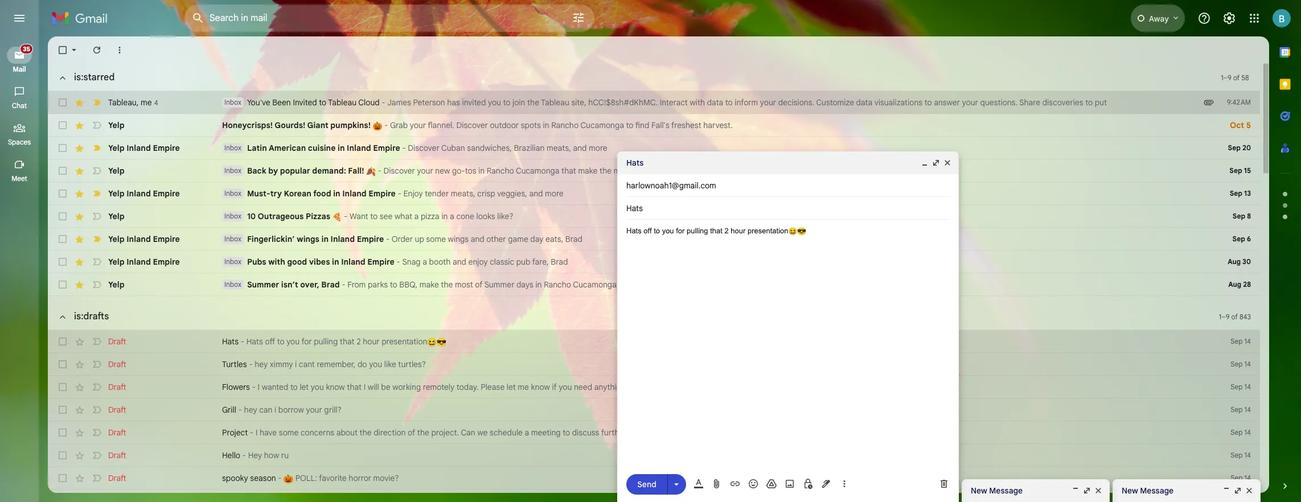 Task type: vqa. For each thing, say whether or not it's contained in the screenshot.
right 31
no



Task type: locate. For each thing, give the bounding box(es) containing it.
1 sep 14 from the top
[[1231, 337, 1251, 346]]

wings down pizzas
[[297, 234, 319, 244]]

the left "project."
[[417, 428, 429, 438]]

7 row from the top
[[48, 228, 1261, 251]]

1 horizontal spatial make
[[578, 166, 598, 176]]

pop out image
[[932, 158, 941, 167], [1083, 486, 1092, 496]]

presentation
[[748, 227, 789, 235], [382, 337, 427, 347]]

minimize image
[[920, 158, 930, 167], [1071, 486, 1081, 496], [1222, 486, 1231, 496]]

hour left 😆 image
[[731, 227, 746, 235]]

schedule
[[490, 428, 523, 438]]

i for ximmy
[[295, 359, 297, 370]]

1 vertical spatial most
[[455, 280, 473, 290]]

0 horizontal spatial wings
[[297, 234, 319, 244]]

close image
[[943, 158, 952, 167], [1094, 486, 1103, 496]]

1 horizontal spatial data
[[856, 97, 873, 108]]

2 sep 14 from the top
[[1231, 360, 1251, 369]]

cant
[[299, 359, 315, 370]]

1 horizontal spatial wings
[[448, 234, 469, 244]]

pulling
[[687, 227, 708, 235], [314, 337, 338, 347]]

1 horizontal spatial more
[[589, 143, 608, 153]]

–
[[1224, 73, 1228, 82], [1222, 312, 1226, 321]]

7 inbox from the top
[[224, 257, 241, 266]]

send button
[[627, 474, 668, 495]]

- down ru
[[276, 473, 284, 484]]

for inside row
[[302, 337, 312, 347]]

Subject field
[[627, 203, 950, 214]]

message
[[990, 486, 1023, 496], [1141, 486, 1174, 496]]

be
[[381, 382, 391, 392]]

None checkbox
[[57, 44, 68, 56], [57, 97, 68, 108], [57, 142, 68, 154], [57, 165, 68, 177], [57, 188, 68, 199], [57, 256, 68, 268], [57, 450, 68, 461], [57, 44, 68, 56], [57, 97, 68, 108], [57, 142, 68, 154], [57, 165, 68, 177], [57, 188, 68, 199], [57, 256, 68, 268], [57, 450, 68, 461]]

13 row from the top
[[48, 399, 1261, 422]]

pop out image
[[1234, 486, 1243, 496]]

spots
[[521, 120, 541, 130]]

most left fall͏
[[614, 166, 632, 176]]

site,
[[572, 97, 586, 108]]

9 left 843
[[1226, 312, 1230, 321]]

me
[[141, 97, 152, 107], [518, 382, 529, 392]]

and right veggies,
[[529, 189, 543, 199]]

most down inbox pubs with good vibes in inland empire - snag a booth and enjoy classic pub fare, brad ͏ ͏ ͏ ͏ ͏ ͏ ͏ ͏ ͏ ͏ ͏ ͏ ͏ ͏ ͏  ͏ ͏ ͏ ͏ ͏ ͏ ͏ ͏ ͏ ͏ ͏ ͏ ͏ ͏ ͏ ͏ ͏ ͏ ͏ ͏ ͏ ͏ ͏ ͏ ͏ ͏ ͏ ͏ ͏ ͏ ͏ ͏ ͏ ͏ ͏ ͏ ͏ ͏  ͏ ͏ ͏ ͏ ͏ ͏ ͏ ͏ ͏ ͏ ͏ ͏ ͏ ͏ ͏ ͏ ͏ ͏ ͏ ͏ ͏ ͏ ͏ ͏ ͏
[[455, 280, 473, 290]]

– for is:starred
[[1224, 73, 1228, 82]]

None checkbox
[[57, 120, 68, 131], [57, 211, 68, 222], [57, 234, 68, 245], [57, 279, 68, 290], [57, 336, 68, 347], [57, 359, 68, 370], [57, 382, 68, 393], [57, 404, 68, 416], [57, 427, 68, 439], [57, 473, 68, 484], [57, 120, 68, 131], [57, 211, 68, 222], [57, 234, 68, 245], [57, 279, 68, 290], [57, 336, 68, 347], [57, 359, 68, 370], [57, 382, 68, 393], [57, 404, 68, 416], [57, 427, 68, 439], [57, 473, 68, 484]]

2 know from the left
[[531, 382, 550, 392]]

0 vertical spatial some
[[426, 234, 446, 244]]

discover up enjoy
[[384, 166, 415, 176]]

8 row from the top
[[48, 251, 1261, 273]]

- right flowers
[[252, 382, 256, 392]]

0 horizontal spatial some
[[279, 428, 299, 438]]

0 horizontal spatial new
[[971, 486, 988, 496]]

0 vertical spatial discover
[[456, 120, 488, 130]]

2 14 from the top
[[1245, 360, 1251, 369]]

4 draft from the top
[[108, 405, 126, 415]]

1 vertical spatial i
[[275, 405, 276, 415]]

meats, up cone
[[451, 189, 475, 199]]

1 horizontal spatial 😎 image
[[797, 227, 806, 236]]

1 horizontal spatial know
[[531, 382, 550, 392]]

main content containing is:starred
[[48, 36, 1270, 502]]

1 14 from the top
[[1245, 337, 1251, 346]]

interact
[[660, 97, 688, 108]]

0 horizontal spatial i
[[275, 405, 276, 415]]

minimize image for pop out image
[[1222, 486, 1231, 496]]

grill - hey can i borrow your grill?
[[222, 405, 342, 415]]

2 row from the top
[[48, 114, 1261, 137]]

1 horizontal spatial summer
[[485, 280, 515, 290]]

- right the 🍂 image
[[378, 166, 382, 176]]

you down harlownoah1@gmail.com
[[662, 227, 674, 235]]

presentation inside row
[[382, 337, 427, 347]]

the
[[527, 97, 539, 108], [600, 166, 612, 176], [441, 280, 453, 290], [360, 428, 372, 438], [417, 428, 429, 438]]

3 yelp from the top
[[108, 166, 125, 176]]

more down - grab your flannel. discover outdoor spots in rancho cucamonga to find  fall's freshest harvest.͏ ͏ ͏ ͏ ͏ ͏͏ ͏ ͏ ͏ ͏ ͏͏ ͏ ͏ ͏ ͏ ͏͏ ͏ ͏ ͏ ͏ ͏͏ ͏ ͏ ͏  ͏ ͏͏ ͏ ͏ ͏ ͏ ͏͏ ͏ ͏ ͏ ͏ ͏͏ ͏ ͏ ͏ ͏ ͏͏ ͏ ͏ ͏ ͏ ͏͏ ͏
[[589, 143, 608, 153]]

in right food
[[333, 189, 340, 199]]

your left new
[[417, 166, 433, 176]]

main content
[[48, 36, 1270, 502]]

0 horizontal spatial most
[[455, 280, 473, 290]]

from
[[628, 382, 645, 392]]

1 vertical spatial 9
[[1226, 312, 1230, 321]]

inbox for pubs
[[224, 257, 241, 266]]

rancho down fare,
[[544, 280, 571, 290]]

flannel.
[[428, 120, 454, 130]]

1 vertical spatial pop out image
[[1083, 486, 1092, 496]]

0 vertical spatial pop out image
[[932, 158, 941, 167]]

further?
[[601, 428, 631, 438]]

inbox left must-
[[224, 189, 241, 198]]

6 sep 14 from the top
[[1231, 451, 1251, 460]]

0 vertical spatial off
[[644, 227, 652, 235]]

is:drafts
[[74, 311, 109, 322]]

sep for sixth row from the top of the page
[[1233, 212, 1246, 220]]

more
[[589, 143, 608, 153], [545, 189, 564, 199]]

1 horizontal spatial most
[[614, 166, 632, 176]]

4 yelp inland empire from the top
[[108, 257, 180, 267]]

hats
[[627, 227, 642, 235], [222, 337, 239, 347], [246, 337, 263, 347]]

-
[[382, 97, 385, 108], [384, 120, 388, 130], [402, 143, 406, 153], [378, 166, 382, 176], [398, 189, 401, 199], [344, 211, 348, 222], [386, 234, 390, 244], [397, 257, 400, 267], [342, 280, 346, 290], [241, 337, 244, 347], [249, 359, 253, 370], [252, 382, 256, 392], [238, 405, 242, 415], [250, 428, 254, 438], [242, 451, 246, 461], [276, 473, 284, 484]]

0 horizontal spatial pulling
[[314, 337, 338, 347]]

more options image
[[841, 478, 848, 490]]

yelp inland empire
[[108, 143, 180, 153], [108, 189, 180, 199], [108, 234, 180, 244], [108, 257, 180, 267]]

1 horizontal spatial pop out image
[[1083, 486, 1092, 496]]

new message for minimize image corresponding to pop out image
[[1122, 486, 1174, 496]]

in right 'vibes'
[[332, 257, 339, 267]]

2 message from the left
[[1141, 486, 1174, 496]]

inbox inside inbox pubs with good vibes in inland empire - snag a booth and enjoy classic pub fare, brad ͏ ͏ ͏ ͏ ͏ ͏ ͏ ͏ ͏ ͏ ͏ ͏ ͏ ͏ ͏  ͏ ͏ ͏ ͏ ͏ ͏ ͏ ͏ ͏ ͏ ͏ ͏ ͏ ͏ ͏ ͏ ͏ ͏ ͏ ͏ ͏ ͏ ͏ ͏ ͏ ͏ ͏ ͏ ͏ ͏ ͏ ͏ ͏ ͏ ͏ ͏ ͏ ͏  ͏ ͏ ͏ ͏ ͏ ͏ ͏ ͏ ͏ ͏ ͏ ͏ ͏ ͏ ͏ ͏ ͏ ͏ ͏ ͏ ͏ ͏ ͏ ͏ ͏
[[224, 257, 241, 266]]

tableau left 4
[[108, 97, 137, 107]]

- left 'snag'
[[397, 257, 400, 267]]

1 let from the left
[[300, 382, 309, 392]]

data right customize
[[856, 97, 873, 108]]

0 horizontal spatial make
[[420, 280, 439, 290]]

14 for project - i have some concerns about the direction of the project. can we schedule a  meeting to discuss further?
[[1245, 428, 1251, 437]]

hey for hey can i borrow your grill?
[[244, 405, 257, 415]]

0 vertical spatial with
[[690, 97, 705, 108]]

0 horizontal spatial with
[[268, 257, 285, 267]]

1 vertical spatial rancho
[[487, 166, 514, 176]]

4 14 from the top
[[1245, 406, 1251, 414]]

0 vertical spatial 9
[[1228, 73, 1232, 82]]

0 horizontal spatial 2
[[357, 337, 361, 347]]

1
[[1221, 73, 1224, 82], [1219, 312, 1222, 321]]

cone
[[456, 211, 474, 222]]

14 row from the top
[[48, 422, 1261, 444]]

1 vertical spatial pulling
[[314, 337, 338, 347]]

hour up do at the left of page
[[363, 337, 380, 347]]

know down remember,
[[326, 382, 345, 392]]

inbox inside inbox fingerlickin' wings in inland empire - order up some wings and other game day eats, brad ͏ ͏ ͏ ͏ ͏ ͏ ͏ ͏ ͏ ͏ ͏ ͏ ͏  ͏ ͏ ͏ ͏ ͏ ͏ ͏ ͏ ͏ ͏ ͏ ͏ ͏ ͏ ͏ ͏ ͏ ͏ ͏ ͏ ͏ ͏ ͏ ͏ ͏ ͏ ͏ ͏ ͏ ͏ ͏ ͏ ͏ ͏ ͏ ͏ ͏ ͏  ͏ ͏ ͏ ͏ ͏ ͏ ͏ ͏ ͏ ͏ ͏ ͏ ͏ ͏ ͏ ͏ ͏ ͏ ͏ ͏ ͏ ͏ ͏ ͏ ͏
[[224, 235, 241, 243]]

insert files using drive image
[[766, 478, 778, 490]]

0 horizontal spatial summer
[[247, 280, 279, 290]]

main menu image
[[13, 11, 26, 25]]

presentation up turtles?
[[382, 337, 427, 347]]

sep 6
[[1233, 235, 1251, 243]]

pulling inside row
[[314, 337, 338, 347]]

7 14 from the top
[[1245, 474, 1251, 482]]

inbox summer isn't over, brad - from parks to bbq, make the most of summer days in rancho cucamonga before  fall begins͏ ͏ ͏ ͏ ͏ ͏͏ ͏ ͏ ͏ ͏ ͏͏ ͏ ͏ ͏ ͏ ͏͏ ͏ ͏ ͏ ͏ ͏͏ ͏ ͏ ͏ ͏ ͏͏ ͏ ͏ ͏ ͏  ͏͏ ͏ ͏ ͏ ͏ ͏͏ ͏ ͏ ͏ ͏ ͏͏ ͏ ͏ ͏ ͏ ͏͏ ͏ ͏ ͏ ͏ ͏͏ ͏ ͏
[[224, 280, 788, 290]]

oct
[[1230, 120, 1245, 130]]

– left 843
[[1222, 312, 1226, 321]]

0 vertical spatial i
[[295, 359, 297, 370]]

food
[[313, 189, 331, 199]]

2 vertical spatial cucamonga
[[573, 280, 617, 290]]

to
[[319, 97, 327, 108], [503, 97, 511, 108], [726, 97, 733, 108], [925, 97, 932, 108], [1086, 97, 1093, 108], [626, 120, 634, 130], [370, 211, 378, 222], [654, 227, 660, 235], [390, 280, 397, 290], [277, 337, 285, 347], [290, 382, 298, 392], [563, 428, 570, 438]]

with right pubs
[[268, 257, 285, 267]]

0 horizontal spatial off
[[265, 337, 275, 347]]

- down grab
[[402, 143, 406, 153]]

0 vertical spatial hey
[[255, 359, 268, 370]]

cucamonga left the before
[[573, 280, 617, 290]]

1 vertical spatial presentation
[[382, 337, 427, 347]]

8 yelp from the top
[[108, 280, 125, 290]]

0 vertical spatial more
[[589, 143, 608, 153]]

1 data from the left
[[707, 97, 724, 108]]

1 horizontal spatial 2
[[725, 227, 729, 235]]

0 vertical spatial for
[[676, 227, 685, 235]]

project.
[[431, 428, 459, 438]]

1 left 843
[[1219, 312, 1222, 321]]

2 summer from the left
[[485, 280, 515, 290]]

🎃 image
[[373, 121, 382, 131], [284, 474, 293, 484]]

inbox left you've
[[224, 98, 241, 107]]

enjoy
[[404, 189, 423, 199]]

2 data from the left
[[856, 97, 873, 108]]

hats inside text box
[[627, 227, 642, 235]]

14 for turtles - hey ximmy i cant remember, do you like turtles?
[[1245, 360, 1251, 369]]

most for fall͏
[[614, 166, 632, 176]]

2 yelp from the top
[[108, 143, 125, 153]]

8 inbox from the top
[[224, 280, 241, 289]]

for down harlownoah1@gmail.com
[[676, 227, 685, 235]]

to inside text box
[[654, 227, 660, 235]]

in right the spots
[[543, 120, 549, 130]]

1 horizontal spatial new
[[1122, 486, 1139, 496]]

😎 image
[[797, 227, 806, 236], [437, 338, 447, 347]]

your right the "inform"
[[760, 97, 776, 108]]

dialog
[[617, 152, 959, 502]]

the left fall͏
[[600, 166, 612, 176]]

1 vertical spatial discover
[[408, 143, 440, 153]]

refresh image
[[91, 44, 103, 56]]

1 vertical spatial –
[[1222, 312, 1226, 321]]

1 horizontal spatial pulling
[[687, 227, 708, 235]]

navigation
[[0, 36, 40, 502]]

0 horizontal spatial me
[[141, 97, 152, 107]]

1 row from the top
[[48, 91, 1261, 114]]

invited
[[293, 97, 317, 108]]

join
[[513, 97, 525, 108]]

0 vertical spatial meats,
[[547, 143, 571, 153]]

2 new from the left
[[1122, 486, 1139, 496]]

2 yelp inland empire from the top
[[108, 189, 180, 199]]

with right interact
[[690, 97, 705, 108]]

make right bbq,
[[420, 280, 439, 290]]

brad right fare,
[[551, 257, 568, 267]]

0 vertical spatial aug
[[1228, 257, 1241, 266]]

🎃 image left the poll:
[[284, 474, 293, 484]]

hey
[[248, 451, 262, 461]]

new for minimize image corresponding to pop out image
[[1122, 486, 1139, 496]]

Message Body text field
[[627, 226, 950, 463]]

1 horizontal spatial close image
[[1094, 486, 1103, 496]]

0 horizontal spatial hour
[[363, 337, 380, 347]]

summer down "classic"
[[485, 280, 515, 290]]

is:starred button
[[51, 66, 119, 89]]

1 vertical spatial 🎃 image
[[284, 474, 293, 484]]

inbox inside inbox latin american cuisine in inland empire - discover cuban sandwiches, brazilian meats, and more ͏ ͏ ͏ ͏ ͏ ͏ ͏ ͏ ͏ ͏ ͏  ͏ ͏ ͏ ͏ ͏ ͏ ͏ ͏ ͏ ͏ ͏ ͏ ͏ ͏ ͏ ͏ ͏ ͏ ͏ ͏ ͏ ͏ ͏ ͏ ͏ ͏ ͏ ͏ ͏ ͏ ͏ ͏ ͏ ͏ ͏ ͏ ͏ ͏  ͏ ͏ ͏ ͏ ͏ ͏ ͏ ͏ ͏ ͏ ͏ ͏ ͏ ͏ ͏ ͏ ͏ ͏ ͏ ͏ ͏ ͏ ͏ ͏ ͏
[[224, 144, 241, 152]]

you up ximmy
[[287, 337, 300, 347]]

😆 image
[[789, 227, 797, 236]]

inbox inside inbox must-try korean food in inland empire - enjoy tender meats, crisp veggies, and more ͏ ͏ ͏ ͏ ͏ ͏ ͏ ͏ ͏ ͏ ͏ ͏ ͏ ͏ ͏ ͏  ͏ ͏ ͏ ͏ ͏ ͏ ͏ ͏ ͏ ͏ ͏ ͏ ͏ ͏ ͏ ͏ ͏ ͏ ͏ ͏ ͏ ͏ ͏ ͏ ͏ ͏ ͏ ͏ ͏ ͏ ͏ ͏ ͏ ͏ ͏ ͏ ͏ ͏  ͏ ͏ ͏ ͏ ͏ ͏ ͏ ͏ ͏ ͏ ͏ ͏ ͏ ͏ ͏ ͏ ͏ ͏ ͏ ͏ ͏ ͏ ͏ ͏ ͏
[[224, 189, 241, 198]]

sandwiches,
[[467, 143, 512, 153]]

of left 843
[[1232, 312, 1238, 321]]

1 yelp inland empire from the top
[[108, 143, 180, 153]]

poll:
[[295, 473, 317, 484]]

2 vertical spatial rancho
[[544, 280, 571, 290]]

like?
[[497, 211, 514, 222]]

sep for 5th row from the bottom
[[1231, 406, 1243, 414]]

ximmy
[[270, 359, 293, 370]]

you right if at the bottom left
[[559, 382, 572, 392]]

5 14 from the top
[[1245, 428, 1251, 437]]

30
[[1243, 257, 1251, 266]]

7 draft from the top
[[108, 473, 126, 484]]

wanted
[[262, 382, 288, 392]]

popular
[[280, 166, 310, 176]]

insert signature image
[[821, 478, 832, 490]]

14 for grill - hey can i borrow your grill?
[[1245, 406, 1251, 414]]

sep for 7th row from the bottom
[[1231, 360, 1243, 369]]

3 yelp inland empire from the top
[[108, 234, 180, 244]]

draft for hello - hey how ru
[[108, 451, 126, 461]]

inbox inside the inbox you've been invited to tableau cloud - james peterson has invited you to join the tableau site, hcc!$8sh#dkhmc.  interact with data to inform your decisions. customize data visualizations  to answer your questions. share discoveries to put
[[224, 98, 241, 107]]

1 vertical spatial meats,
[[451, 189, 475, 199]]

1 vertical spatial aug
[[1229, 280, 1242, 289]]

0 horizontal spatial new message
[[971, 486, 1023, 496]]

you right do at the left of page
[[369, 359, 382, 370]]

isn't
[[281, 280, 298, 290]]

and left enjoy at the left of the page
[[453, 257, 466, 267]]

pop out image for bottom close image
[[1083, 486, 1092, 496]]

mail heading
[[0, 65, 39, 74]]

honeycrisps! gourds! giant pumpkins!
[[222, 120, 373, 130]]

0 vertical spatial 🎃 image
[[373, 121, 382, 131]]

to left answer
[[925, 97, 932, 108]]

0 horizontal spatial tableau
[[108, 97, 137, 107]]

6 14 from the top
[[1245, 451, 1251, 460]]

inbox latin american cuisine in inland empire - discover cuban sandwiches, brazilian meats, and more ͏ ͏ ͏ ͏ ͏ ͏ ͏ ͏ ͏ ͏ ͏  ͏ ͏ ͏ ͏ ͏ ͏ ͏ ͏ ͏ ͏ ͏ ͏ ͏ ͏ ͏ ͏ ͏ ͏ ͏ ͏ ͏ ͏ ͏ ͏ ͏ ͏ ͏ ͏ ͏ ͏ ͏ ͏ ͏ ͏ ͏ ͏ ͏ ͏  ͏ ͏ ͏ ͏ ͏ ͏ ͏ ͏ ͏ ͏ ͏ ͏ ͏ ͏ ͏ ͏ ͏ ͏ ͏ ͏ ͏ ͏ ͏ ͏ ͏
[[224, 143, 759, 153]]

inbox left pubs
[[224, 257, 241, 266]]

tender
[[425, 189, 449, 199]]

hey left ximmy
[[255, 359, 268, 370]]

me right ,
[[141, 97, 152, 107]]

0 horizontal spatial 🎃 image
[[284, 474, 293, 484]]

0 horizontal spatial hats
[[222, 337, 239, 347]]

working
[[393, 382, 421, 392]]

0 vertical spatial me
[[141, 97, 152, 107]]

5 draft from the top
[[108, 428, 126, 438]]

1 horizontal spatial off
[[644, 227, 652, 235]]

0 vertical spatial presentation
[[748, 227, 789, 235]]

- right the cloud
[[382, 97, 385, 108]]

2 draft from the top
[[108, 359, 126, 370]]

the right join
[[527, 97, 539, 108]]

for inside text box
[[676, 227, 685, 235]]

2 new message from the left
[[1122, 486, 1174, 496]]

1 vertical spatial for
[[302, 337, 312, 347]]

spooky season
[[222, 473, 276, 484]]

you right invited
[[488, 97, 501, 108]]

1 horizontal spatial new message
[[1122, 486, 1174, 496]]

😎 image down subject field
[[797, 227, 806, 236]]

1 new message from the left
[[971, 486, 1023, 496]]

some right have
[[279, 428, 299, 438]]

1 horizontal spatial 🎃 image
[[373, 121, 382, 131]]

2 inside text box
[[725, 227, 729, 235]]

freshest
[[672, 120, 702, 130]]

2 let from the left
[[507, 382, 516, 392]]

1 horizontal spatial hour
[[731, 227, 746, 235]]

pulling up turtles - hey ximmy i cant remember, do you like turtles?
[[314, 337, 338, 347]]

1 vertical spatial some
[[279, 428, 299, 438]]

2 inbox from the top
[[224, 144, 241, 152]]

3 draft from the top
[[108, 382, 126, 392]]

0 horizontal spatial data
[[707, 97, 724, 108]]

insert link ‪(⌘k)‬ image
[[730, 478, 741, 490]]

5 sep 14 from the top
[[1231, 428, 1251, 437]]

sep 20
[[1228, 144, 1251, 152]]

that
[[562, 166, 576, 176], [710, 227, 723, 235], [340, 337, 355, 347], [347, 382, 362, 392]]

inbox left latin
[[224, 144, 241, 152]]

inbox pubs with good vibes in inland empire - snag a booth and enjoy classic pub fare, brad ͏ ͏ ͏ ͏ ͏ ͏ ͏ ͏ ͏ ͏ ͏ ͏ ͏ ͏ ͏  ͏ ͏ ͏ ͏ ͏ ͏ ͏ ͏ ͏ ͏ ͏ ͏ ͏ ͏ ͏ ͏ ͏ ͏ ͏ ͏ ͏ ͏ ͏ ͏ ͏ ͏ ͏ ͏ ͏ ͏ ͏ ͏ ͏ ͏ ͏ ͏ ͏ ͏  ͏ ͏ ͏ ͏ ͏ ͏ ͏ ͏ ͏ ͏ ͏ ͏ ͏ ͏ ͏ ͏ ͏ ͏ ͏ ͏ ͏ ͏ ͏ ͏ ͏
[[224, 257, 727, 267]]

inbox inside inbox summer isn't over, brad - from parks to bbq, make the most of summer days in rancho cucamonga before  fall begins͏ ͏ ͏ ͏ ͏ ͏͏ ͏ ͏ ͏ ͏ ͏͏ ͏ ͏ ͏ ͏ ͏͏ ͏ ͏ ͏ ͏ ͏͏ ͏ ͏ ͏ ͏ ͏͏ ͏ ͏ ͏ ͏  ͏͏ ͏ ͏ ͏ ͏ ͏͏ ͏ ͏ ͏ ͏ ͏͏ ͏ ͏ ͏ ͏ ͏͏ ͏ ͏ ͏ ͏ ͏͏ ͏ ͏
[[224, 280, 241, 289]]

sep for 14th row from the bottom
[[1230, 166, 1243, 175]]

sep for sixth row from the bottom
[[1231, 383, 1243, 391]]

hats for hats
[[222, 337, 239, 347]]

9
[[1228, 73, 1232, 82], [1226, 312, 1230, 321]]

do
[[358, 359, 367, 370]]

your
[[760, 97, 776, 108], [962, 97, 979, 108], [410, 120, 426, 130], [417, 166, 433, 176], [306, 405, 322, 415]]

new
[[971, 486, 988, 496], [1122, 486, 1139, 496]]

to left find
[[626, 120, 634, 130]]

to left the "inform"
[[726, 97, 733, 108]]

inland
[[127, 143, 151, 153], [347, 143, 371, 153], [127, 189, 151, 199], [342, 189, 367, 199], [127, 234, 151, 244], [331, 234, 355, 244], [127, 257, 151, 267], [341, 257, 366, 267]]

discover down flannel.
[[408, 143, 440, 153]]

0 vertical spatial 2
[[725, 227, 729, 235]]

tab list
[[1270, 36, 1302, 461]]

please
[[481, 382, 505, 392]]

spaces
[[8, 138, 31, 146]]

me right please
[[518, 382, 529, 392]]

pub
[[516, 257, 531, 267]]

let down cant
[[300, 382, 309, 392]]

off inside text box
[[644, 227, 652, 235]]

know left if at the bottom left
[[531, 382, 550, 392]]

0 horizontal spatial meats,
[[451, 189, 475, 199]]

tableau , me 4
[[108, 97, 158, 107]]

1 inbox from the top
[[224, 98, 241, 107]]

1 horizontal spatial some
[[426, 234, 446, 244]]

brad right "over,"
[[321, 280, 340, 290]]

flowers
[[222, 382, 250, 392]]

can
[[461, 428, 475, 438]]

1 horizontal spatial let
[[507, 382, 516, 392]]

4 yelp from the top
[[108, 189, 125, 199]]

0 horizontal spatial know
[[326, 382, 345, 392]]

1 yelp from the top
[[108, 120, 125, 130]]

for
[[676, 227, 685, 235], [302, 337, 312, 347]]

pulling inside text box
[[687, 227, 708, 235]]

american
[[269, 143, 306, 153]]

1 vertical spatial more
[[545, 189, 564, 199]]

14 for flowers - i wanted to let you know that i will be working remotely today. please let  me know if you need anything from me.
[[1245, 383, 1251, 391]]

sep 14
[[1231, 337, 1251, 346], [1231, 360, 1251, 369], [1231, 383, 1251, 391], [1231, 406, 1251, 414], [1231, 428, 1251, 437], [1231, 451, 1251, 460], [1231, 474, 1251, 482]]

0 horizontal spatial minimize image
[[920, 158, 930, 167]]

1 vertical spatial with
[[268, 257, 285, 267]]

turtles?
[[398, 359, 426, 370]]

pop out image for close image to the left
[[932, 158, 941, 167]]

hey left can
[[244, 405, 257, 415]]

1 new from the left
[[971, 486, 988, 496]]

3 14 from the top
[[1245, 383, 1251, 391]]

0 vertical spatial pulling
[[687, 227, 708, 235]]

3 sep 14 from the top
[[1231, 383, 1251, 391]]

hcc!$8sh#dkhmc.
[[588, 97, 658, 108]]

😎 image up 'flowers - i wanted to let you know that i will be working remotely today. please let  me know if you need anything from me.'
[[437, 338, 447, 347]]

0 horizontal spatial close image
[[943, 158, 952, 167]]

tableau up 'pumpkins!'
[[328, 97, 357, 108]]

1 vertical spatial hour
[[363, 337, 380, 347]]

meats, up - discover your new go-tos in rancho cucamonga that make the most of fall͏ ͏  ͏ ͏ ͏ ͏͏ ͏ ͏ ͏ ͏ ͏͏ ͏ ͏ ͏ ͏ ͏͏ ͏ ͏ ͏ ͏ ͏͏ ͏ ͏ ͏ ͏ ͏͏ ͏ ͏ ͏ ͏ ͏͏ ͏ ͏ ͏ ͏ ͏͏  ͏ ͏ ͏ ͏ ͏͏ ͏ ͏ ͏ ͏ ͏͏ ͏ ͏ ͏ ͏ ͏͏ ͏ ͏ ͏ ͏ ͏͏ ͏ ͏ ͏ ͏
[[547, 143, 571, 153]]

1 vertical spatial off
[[265, 337, 275, 347]]

invited
[[462, 97, 486, 108]]

9 left '58'
[[1228, 73, 1232, 82]]

0 horizontal spatial presentation
[[382, 337, 427, 347]]

2 horizontal spatial hats
[[627, 227, 642, 235]]

0 vertical spatial 1
[[1221, 73, 1224, 82]]

1 know from the left
[[326, 382, 345, 392]]

know
[[326, 382, 345, 392], [531, 382, 550, 392]]

0 vertical spatial make
[[578, 166, 598, 176]]

1 for is:starred
[[1221, 73, 1224, 82]]

inbox left isn't at bottom
[[224, 280, 241, 289]]

i
[[295, 359, 297, 370], [275, 405, 276, 415]]

insert photo image
[[784, 478, 796, 490]]

1 message from the left
[[990, 486, 1023, 496]]

a left meeting
[[525, 428, 529, 438]]

row
[[48, 91, 1261, 114], [48, 114, 1261, 137], [48, 137, 1261, 159], [48, 159, 1261, 182], [48, 182, 1261, 205], [48, 205, 1261, 228], [48, 228, 1261, 251], [48, 251, 1261, 273], [48, 273, 1261, 296], [48, 330, 1261, 353], [48, 353, 1261, 376], [48, 376, 1261, 399], [48, 399, 1261, 422], [48, 422, 1261, 444], [48, 444, 1261, 467], [48, 467, 1261, 490], [48, 490, 1261, 502]]

4 sep 14 from the top
[[1231, 406, 1251, 414]]

yelp inland empire for latin
[[108, 143, 180, 153]]

0 horizontal spatial 😎 image
[[437, 338, 447, 347]]

2 wings from the left
[[448, 234, 469, 244]]

meet heading
[[0, 174, 39, 183]]

more down - discover your new go-tos in rancho cucamonga that make the most of fall͏ ͏  ͏ ͏ ͏ ͏͏ ͏ ͏ ͏ ͏ ͏͏ ͏ ͏ ͏ ͏ ͏͏ ͏ ͏ ͏ ͏ ͏͏ ͏ ͏ ͏ ͏ ͏͏ ͏ ͏ ͏ ͏ ͏͏ ͏ ͏ ͏ ͏ ͏͏  ͏ ͏ ͏ ͏ ͏͏ ͏ ͏ ͏ ͏ ͏͏ ͏ ͏ ͏ ͏ ͏͏ ͏ ͏ ͏ ͏ ͏͏ ͏ ͏ ͏ ͏
[[545, 189, 564, 199]]

- right turtles
[[249, 359, 253, 370]]

͏
[[733, 120, 735, 130], [735, 120, 737, 130], [737, 120, 739, 130], [739, 120, 741, 130], [743, 120, 745, 130], [745, 120, 747, 130], [747, 120, 749, 130], [749, 120, 751, 130], [753, 120, 755, 130], [755, 120, 757, 130], [757, 120, 759, 130], [759, 120, 762, 130], [764, 120, 766, 130], [766, 120, 768, 130], [768, 120, 770, 130], [770, 120, 772, 130], [774, 120, 776, 130], [776, 120, 778, 130], [778, 120, 780, 130], [780, 120, 782, 130], [784, 120, 786, 130], [786, 120, 788, 130], [788, 120, 790, 130], [790, 120, 792, 130], [794, 120, 796, 130], [796, 120, 798, 130], [798, 120, 800, 130], [800, 120, 802, 130], [804, 120, 806, 130], [806, 120, 808, 130], [808, 120, 811, 130], [810, 120, 813, 130], [815, 120, 817, 130], [817, 120, 819, 130], [819, 120, 821, 130], [821, 120, 823, 130], [825, 120, 827, 130], [608, 143, 610, 153], [610, 143, 612, 153], [612, 143, 614, 153], [614, 143, 616, 153], [616, 143, 618, 153], [618, 143, 620, 153], [620, 143, 622, 153], [622, 143, 624, 153], [624, 143, 626, 153], [626, 143, 628, 153], [628, 143, 630, 153], [630, 143, 632, 153], [632, 143, 634, 153], [634, 143, 636, 153], [636, 143, 638, 153], [638, 143, 640, 153], [640, 143, 642, 153], [642, 143, 644, 153], [644, 143, 646, 153], [646, 143, 648, 153], [648, 143, 650, 153], [650, 143, 652, 153], [652, 143, 655, 153], [655, 143, 657, 153], [657, 143, 659, 153], [659, 143, 661, 153], [661, 143, 663, 153], [663, 143, 665, 153], [665, 143, 667, 153], [667, 143, 669, 153], [669, 143, 671, 153], [671, 143, 673, 153], [673, 143, 675, 153], [675, 143, 677, 153], [677, 143, 679, 153], [679, 143, 681, 153], [681, 143, 683, 153], [683, 143, 685, 153], [685, 143, 687, 153], [687, 143, 689, 153], [689, 143, 691, 153], [691, 143, 693, 153], [693, 143, 695, 153], [695, 143, 697, 153], [697, 143, 699, 153], [699, 143, 701, 153], [701, 143, 704, 153], [704, 143, 706, 153], [706, 143, 708, 153], [708, 143, 710, 153], [710, 143, 712, 153], [712, 143, 714, 153], [714, 143, 716, 153], [716, 143, 718, 153], [718, 143, 720, 153], [720, 143, 722, 153], [722, 143, 724, 153], [724, 143, 726, 153], [726, 143, 728, 153], [728, 143, 730, 153], [730, 143, 732, 153], [732, 143, 734, 153], [734, 143, 736, 153], [736, 143, 738, 153], [738, 143, 740, 153], [740, 143, 742, 153], [742, 143, 744, 153], [744, 143, 746, 153], [746, 143, 748, 153], [748, 143, 750, 153], [750, 143, 753, 153], [753, 143, 755, 153], [755, 143, 757, 153], [757, 143, 759, 153], [656, 166, 658, 176], [658, 166, 660, 176], [660, 166, 662, 176], [662, 166, 664, 176], [666, 166, 668, 176], [668, 166, 670, 176], [670, 166, 672, 176], [672, 166, 674, 176], [676, 166, 678, 176], [678, 166, 680, 176], [680, 166, 682, 176], [682, 166, 684, 176], [686, 166, 689, 176], [689, 166, 691, 176], [691, 166, 693, 176], [693, 166, 695, 176], [697, 166, 699, 176], [699, 166, 701, 176], [701, 166, 703, 176], [703, 166, 705, 176], [707, 166, 709, 176], [709, 166, 711, 176], [711, 166, 713, 176], [713, 166, 715, 176], [717, 166, 719, 176], [719, 166, 721, 176], [721, 166, 723, 176], [723, 166, 725, 176], [727, 166, 729, 176], [729, 166, 731, 176], [731, 166, 733, 176], [733, 166, 735, 176], [738, 166, 740, 176], [740, 166, 742, 176], [742, 166, 744, 176], [744, 166, 746, 176], [748, 166, 750, 176], [750, 166, 752, 176], [752, 166, 754, 176], [754, 166, 756, 176], [758, 166, 760, 176], [760, 166, 762, 176], [762, 166, 764, 176], [764, 166, 766, 176], [768, 166, 770, 176], [770, 166, 772, 176], [772, 166, 774, 176], [774, 166, 776, 176], [564, 189, 566, 199], [566, 189, 568, 199], [568, 189, 570, 199], [570, 189, 572, 199], [572, 189, 574, 199], [574, 189, 576, 199], [576, 189, 578, 199], [578, 189, 580, 199], [580, 189, 582, 199], [582, 189, 584, 199], [584, 189, 586, 199], [586, 189, 588, 199], [588, 189, 590, 199], [590, 189, 592, 199], [592, 189, 594, 199], [594, 189, 596, 199], [596, 189, 598, 199], [598, 189, 600, 199], [600, 189, 603, 199], [602, 189, 605, 199], [605, 189, 607, 199], [607, 189, 609, 199], [609, 189, 611, 199], [611, 189, 613, 199], [613, 189, 615, 199], [615, 189, 617, 199], [617, 189, 619, 199], [619, 189, 621, 199], [621, 189, 623, 199], [623, 189, 625, 199], [625, 189, 627, 199], [627, 189, 629, 199], [629, 189, 631, 199], [631, 189, 633, 199], [633, 189, 635, 199], [635, 189, 637, 199], [637, 189, 639, 199], [639, 189, 641, 199], [641, 189, 643, 199], [643, 189, 645, 199], [645, 189, 647, 199], [647, 189, 649, 199], [649, 189, 651, 199], [651, 189, 654, 199], [654, 189, 656, 199], [656, 189, 658, 199], [658, 189, 660, 199], [660, 189, 662, 199], [662, 189, 664, 199], [664, 189, 666, 199], [666, 189, 668, 199], [668, 189, 670, 199], [670, 189, 672, 199], [672, 189, 674, 199], [674, 189, 676, 199], [676, 189, 678, 199], [678, 189, 680, 199], [680, 189, 682, 199], [682, 189, 684, 199], [684, 189, 686, 199], [686, 189, 688, 199], [688, 189, 690, 199], [690, 189, 692, 199], [692, 189, 694, 199], [694, 189, 696, 199], [696, 189, 698, 199], [698, 189, 700, 199], [700, 189, 703, 199], [703, 189, 705, 199], [705, 189, 707, 199], [707, 189, 709, 199], [709, 189, 711, 199], [711, 189, 713, 199], [713, 189, 715, 199], [715, 189, 717, 199], [717, 189, 719, 199], [719, 189, 721, 199], [721, 189, 723, 199], [723, 189, 725, 199], [514, 211, 516, 222], [516, 211, 518, 222], [518, 211, 520, 222], [520, 211, 522, 222], [522, 211, 524, 222], [524, 211, 526, 222], [526, 211, 528, 222], [528, 211, 530, 222], [530, 211, 532, 222], [534, 211, 536, 222], [536, 211, 538, 222], [538, 211, 540, 222], [540, 211, 542, 222], [544, 211, 546, 222], [546, 211, 548, 222], [548, 211, 550, 222], [550, 211, 552, 222], [552, 211, 554, 222], [554, 211, 556, 222], [556, 211, 558, 222], [558, 211, 561, 222], [561, 211, 563, 222], [565, 211, 567, 222], [567, 211, 569, 222], [569, 211, 571, 222], [571, 211, 573, 222], [573, 211, 575, 222], [575, 211, 577, 222], [577, 211, 579, 222], [579, 211, 581, 222], [581, 211, 583, 222], [585, 211, 587, 222], [587, 211, 589, 222], [589, 211, 591, 222], [591, 211, 593, 222], [593, 211, 595, 222], [595, 211, 597, 222], [597, 211, 599, 222], [599, 211, 601, 222], [601, 211, 603, 222], [605, 211, 607, 222], [607, 211, 610, 222], [610, 211, 612, 222], [612, 211, 614, 222], [614, 211, 616, 222], [616, 211, 618, 222], [618, 211, 620, 222], [620, 211, 622, 222], [622, 211, 624, 222], [624, 211, 626, 222], [626, 211, 628, 222], [628, 211, 630, 222], [630, 211, 632, 222], [632, 211, 634, 222], [634, 211, 636, 222], [636, 211, 638, 222], [638, 211, 640, 222], [640, 211, 642, 222], [642, 211, 644, 222], [644, 211, 646, 222], [646, 211, 648, 222], [648, 211, 650, 222], [650, 211, 652, 222], [652, 211, 654, 222], [654, 211, 656, 222], [656, 211, 659, 222], [661, 211, 663, 222], [663, 211, 665, 222], [583, 234, 585, 244], [585, 234, 587, 244], [587, 234, 589, 244], [589, 234, 591, 244], [591, 234, 593, 244], [593, 234, 595, 244], [595, 234, 597, 244], [597, 234, 599, 244], [599, 234, 601, 244], [601, 234, 603, 244], [603, 234, 605, 244], [605, 234, 607, 244], [607, 234, 609, 244], [609, 234, 611, 244], [611, 234, 613, 244], [613, 234, 615, 244], [615, 234, 617, 244], [617, 234, 619, 244], [619, 234, 621, 244], [621, 234, 623, 244], [623, 234, 625, 244], [625, 234, 628, 244], [628, 234, 630, 244], [630, 234, 632, 244], [632, 234, 634, 244], [634, 234, 636, 244], [636, 234, 638, 244], [638, 234, 640, 244], [640, 234, 642, 244], [642, 234, 644, 244], [644, 234, 646, 244], [646, 234, 648, 244], [648, 234, 650, 244], [650, 234, 652, 244], [652, 234, 654, 244], [654, 234, 656, 244], [656, 234, 658, 244], [658, 234, 660, 244], [660, 234, 662, 244], [662, 234, 664, 244], [664, 234, 666, 244], [666, 234, 668, 244], [668, 234, 670, 244], [670, 234, 672, 244], [672, 234, 674, 244], [674, 234, 677, 244], [677, 234, 679, 244], [679, 234, 681, 244], [681, 234, 683, 244], [683, 234, 685, 244], [685, 234, 687, 244], [687, 234, 689, 244], [689, 234, 691, 244], [691, 234, 693, 244], [693, 234, 695, 244], [695, 234, 697, 244], [697, 234, 699, 244], [699, 234, 701, 244], [701, 234, 703, 244], [703, 234, 705, 244], [705, 234, 707, 244], [707, 234, 709, 244], [709, 234, 711, 244], [711, 234, 713, 244], [713, 234, 715, 244], [715, 234, 717, 244], [717, 234, 719, 244], [719, 234, 721, 244], [721, 234, 723, 244], [723, 234, 726, 244], [725, 234, 728, 244], [728, 234, 730, 244], [730, 234, 732, 244], [732, 234, 734, 244], [734, 234, 736, 244], [736, 234, 738, 244], [568, 257, 570, 267], [570, 257, 572, 267], [572, 257, 574, 267], [574, 257, 576, 267], [576, 257, 578, 267], [578, 257, 580, 267], [580, 257, 582, 267], [582, 257, 584, 267], [584, 257, 586, 267], [586, 257, 588, 267], [588, 257, 591, 267], [591, 257, 593, 267], [593, 257, 595, 267], [595, 257, 597, 267], [597, 257, 599, 267], [599, 257, 601, 267], [601, 257, 603, 267], [603, 257, 605, 267], [605, 257, 607, 267], [607, 257, 609, 267], [609, 257, 611, 267], [611, 257, 613, 267], [613, 257, 615, 267], [615, 257, 617, 267], [617, 257, 619, 267], [619, 257, 621, 267], [621, 257, 623, 267], [623, 257, 625, 267], [625, 257, 627, 267], [627, 257, 629, 267], [629, 257, 631, 267], [631, 257, 633, 267], [633, 257, 635, 267], [635, 257, 637, 267], [637, 257, 640, 267], [640, 257, 642, 267], [642, 257, 644, 267], [644, 257, 646, 267], [646, 257, 648, 267], [648, 257, 650, 267], [650, 257, 652, 267], [652, 257, 654, 267], [654, 257, 656, 267], [656, 257, 658, 267], [658, 257, 660, 267], [660, 257, 662, 267], [662, 257, 664, 267], [664, 257, 666, 267], [666, 257, 668, 267], [668, 257, 670, 267], [670, 257, 672, 267], [672, 257, 674, 267], [674, 257, 676, 267], [676, 257, 678, 267], [678, 257, 680, 267], [680, 257, 682, 267], [682, 257, 684, 267], [684, 257, 686, 267], [686, 257, 689, 267], [688, 257, 691, 267], [691, 257, 693, 267], [693, 257, 695, 267], [695, 257, 697, 267], [697, 257, 699, 267], [699, 257, 701, 267], [701, 257, 703, 267], [703, 257, 705, 267], [705, 257, 707, 267], [707, 257, 709, 267], [709, 257, 711, 267], [711, 257, 713, 267], [713, 257, 715, 267], [715, 257, 717, 267], [717, 257, 719, 267], [719, 257, 721, 267], [721, 257, 723, 267], [723, 257, 725, 267], [725, 257, 727, 267], [682, 280, 684, 290], [684, 280, 686, 290], [686, 280, 688, 290], [688, 280, 690, 290], [692, 280, 694, 290], [694, 280, 696, 290], [696, 280, 698, 290], [698, 280, 700, 290], [702, 280, 704, 290], [704, 280, 706, 290], [706, 280, 708, 290], [708, 280, 710, 290], [712, 280, 714, 290], [714, 280, 716, 290], [716, 280, 718, 290], [718, 280, 720, 290], [722, 280, 724, 290], [724, 280, 727, 290], [727, 280, 729, 290], [729, 280, 731, 290], [733, 280, 735, 290], [735, 280, 737, 290], [737, 280, 739, 290], [739, 280, 741, 290], [743, 280, 745, 290], [745, 280, 747, 290], [747, 280, 749, 290], [749, 280, 751, 290], [753, 280, 755, 290], [755, 280, 757, 290], [757, 280, 759, 290], [759, 280, 761, 290], [763, 280, 765, 290], [765, 280, 767, 290], [767, 280, 769, 290], [769, 280, 771, 290], [773, 280, 776, 290], [776, 280, 778, 290], [778, 280, 780, 290], [780, 280, 782, 290], [784, 280, 786, 290], [786, 280, 788, 290]]

0 horizontal spatial message
[[990, 486, 1023, 496]]

6 draft from the top
[[108, 451, 126, 461]]

1 summer from the left
[[247, 280, 279, 290]]

🍂 image
[[366, 167, 376, 176]]

sep for 4th row from the bottom of the page
[[1231, 428, 1243, 437]]

35 link
[[7, 44, 33, 64]]

make down - grab your flannel. discover outdoor spots in rancho cucamonga to find  fall's freshest harvest.͏ ͏ ͏ ͏ ͏ ͏͏ ͏ ͏ ͏ ͏ ͏͏ ͏ ͏ ͏ ͏ ͏͏ ͏ ͏ ͏ ͏ ͏͏ ͏ ͏ ͏  ͏ ͏͏ ͏ ͏ ͏ ͏ ͏͏ ͏ ͏ ͏ ͏ ͏͏ ͏ ͏ ͏ ͏ ͏͏ ͏ ͏ ͏ ͏ ͏͏ ͏
[[578, 166, 598, 176]]

yelp inland empire for pubs
[[108, 257, 180, 267]]

Search in mail search field
[[185, 5, 595, 32]]

wings down cone
[[448, 234, 469, 244]]

aug for aug 30
[[1228, 257, 1241, 266]]

1 left '58'
[[1221, 73, 1224, 82]]

0 vertical spatial –
[[1224, 73, 1228, 82]]

empire
[[153, 143, 180, 153], [373, 143, 400, 153], [153, 189, 180, 199], [369, 189, 396, 199], [153, 234, 180, 244], [357, 234, 384, 244], [153, 257, 180, 267], [368, 257, 395, 267]]

Search in mail text field
[[210, 13, 540, 24]]

cucamonga down brazilian
[[516, 166, 560, 176]]

aug left 30
[[1228, 257, 1241, 266]]

1 vertical spatial make
[[420, 280, 439, 290]]

4 inbox from the top
[[224, 189, 241, 198]]

1 horizontal spatial message
[[1141, 486, 1174, 496]]

fall͏
[[643, 166, 656, 176]]

fall!
[[348, 166, 364, 176]]

0 horizontal spatial for
[[302, 337, 312, 347]]

sep 14 for grill - hey can i borrow your grill?
[[1231, 406, 1251, 414]]

1 horizontal spatial for
[[676, 227, 685, 235]]

rancho
[[551, 120, 579, 130], [487, 166, 514, 176], [544, 280, 571, 290]]

6 inbox from the top
[[224, 235, 241, 243]]

aug 28
[[1229, 280, 1251, 289]]

minimize image for close image to the left's pop out icon
[[920, 158, 930, 167]]

yelp
[[108, 120, 125, 130], [108, 143, 125, 153], [108, 166, 125, 176], [108, 189, 125, 199], [108, 211, 125, 222], [108, 234, 125, 244], [108, 257, 125, 267], [108, 280, 125, 290]]



Task type: describe. For each thing, give the bounding box(es) containing it.
10 outrageous pizzas
[[247, 211, 332, 222]]

to left the put
[[1086, 97, 1093, 108]]

will
[[368, 382, 379, 392]]

chat heading
[[0, 101, 39, 111]]

1 horizontal spatial tableau
[[328, 97, 357, 108]]

turtles
[[222, 359, 247, 370]]

has attachment image
[[1204, 97, 1215, 108]]

eats,
[[546, 234, 563, 244]]

go-
[[452, 166, 465, 176]]

chat
[[12, 101, 27, 110]]

0 vertical spatial brad
[[566, 234, 583, 244]]

answer
[[934, 97, 960, 108]]

has
[[447, 97, 460, 108]]

put
[[1095, 97, 1107, 108]]

3 row from the top
[[48, 137, 1261, 159]]

inbox for you've
[[224, 98, 241, 107]]

aug for aug 28
[[1229, 280, 1242, 289]]

in right pizza
[[442, 211, 448, 222]]

- left the order
[[386, 234, 390, 244]]

parks
[[368, 280, 388, 290]]

1 horizontal spatial with
[[690, 97, 705, 108]]

begins͏
[[657, 280, 682, 290]]

you down turtles - hey ximmy i cant remember, do you like turtles?
[[311, 382, 324, 392]]

- hats off to you for pulling that 2 hour presentation
[[239, 337, 427, 347]]

draft for grill - hey can i borrow your grill?
[[108, 405, 126, 415]]

questions.
[[981, 97, 1018, 108]]

movie?
[[373, 473, 399, 484]]

navigation containing mail
[[0, 36, 40, 502]]

draft for project - i have some concerns about the direction of the project. can we schedule a  meeting to discuss further?
[[108, 428, 126, 438]]

6 row from the top
[[48, 205, 1261, 228]]

close image
[[1245, 486, 1254, 496]]

sep for second row from the bottom
[[1231, 474, 1243, 482]]

your left grill?
[[306, 405, 322, 415]]

new
[[435, 166, 450, 176]]

sep 14 for project - i have some concerns about the direction of the project. can we schedule a  meeting to discuss further?
[[1231, 428, 1251, 437]]

i for let
[[258, 382, 260, 392]]

20
[[1243, 144, 1251, 152]]

sep for third row from the bottom
[[1231, 451, 1243, 460]]

gourds!
[[275, 120, 305, 130]]

support image
[[1198, 11, 1212, 25]]

insert emoji ‪(⌘⇧2)‬ image
[[748, 478, 759, 490]]

you inside text box
[[662, 227, 674, 235]]

you've
[[247, 97, 270, 108]]

1 vertical spatial close image
[[1094, 486, 1103, 496]]

pumpkins!
[[331, 120, 371, 130]]

to left see
[[370, 211, 378, 222]]

1 horizontal spatial meats,
[[547, 143, 571, 153]]

aug 30
[[1228, 257, 1251, 266]]

a right 'snag'
[[423, 257, 427, 267]]

enjoy
[[469, 257, 488, 267]]

1 vertical spatial 😎 image
[[437, 338, 447, 347]]

2 vertical spatial brad
[[321, 280, 340, 290]]

i for concerns
[[256, 428, 258, 438]]

in right "days" on the left bottom of the page
[[536, 280, 542, 290]]

to right wanted
[[290, 382, 298, 392]]

to right invited
[[319, 97, 327, 108]]

crisp
[[478, 189, 495, 199]]

17 row from the top
[[48, 490, 1261, 502]]

presentation inside text box
[[748, 227, 789, 235]]

is:drafts button
[[51, 306, 114, 328]]

dialog containing harlownoah1@gmail.com
[[617, 152, 959, 502]]

demand:
[[312, 166, 346, 176]]

message for minimize image corresponding to pop out image
[[1141, 486, 1174, 496]]

- want to see what a pizza in a cone looks like? ͏ ͏ ͏ ͏ ͏ ͏ ͏ ͏ ͏ ͏͏ ͏ ͏ ͏ ͏  ͏͏ ͏ ͏ ͏ ͏ ͏ ͏ ͏ ͏ ͏ ͏͏ ͏ ͏ ͏ ͏ ͏ ͏ ͏ ͏ ͏ ͏͏ ͏ ͏ ͏ ͏ ͏ ͏ ͏ ͏ ͏ ͏͏ ͏ ͏ ͏ ͏ ͏  ͏ ͏ ͏ ͏ ͏ ͏ ͏ ͏ ͏ ͏ ͏ ͏ ͏ ͏ ͏ ͏ ͏ ͏ ͏ ͏ ͏ ͏͏ ͏ ͏
[[342, 211, 665, 222]]

5 yelp from the top
[[108, 211, 125, 222]]

good
[[287, 257, 307, 267]]

- right grill
[[238, 405, 242, 415]]

of left '58'
[[1234, 73, 1240, 82]]

6 yelp from the top
[[108, 234, 125, 244]]

- up turtles
[[241, 337, 244, 347]]

anything
[[595, 382, 626, 392]]

13
[[1245, 189, 1251, 198]]

to left bbq,
[[390, 280, 397, 290]]

1 for is:drafts
[[1219, 312, 1222, 321]]

9 for is:starred
[[1228, 73, 1232, 82]]

9 for is:drafts
[[1226, 312, 1230, 321]]

fall's
[[652, 120, 670, 130]]

and left other
[[471, 234, 485, 244]]

i for can
[[275, 405, 276, 415]]

share
[[1020, 97, 1041, 108]]

😆 image
[[427, 338, 437, 347]]

1 vertical spatial me
[[518, 382, 529, 392]]

inbox for must-
[[224, 189, 241, 198]]

1 wings from the left
[[297, 234, 319, 244]]

hey for hey ximmy i cant remember, do you like turtles?
[[255, 359, 268, 370]]

the down the 'booth'
[[441, 280, 453, 290]]

message for pop out icon corresponding to bottom close image minimize image
[[990, 486, 1023, 496]]

hour inside row
[[363, 337, 380, 347]]

😎 image inside hats off to you for pulling that 2 hour presentation text box
[[797, 227, 806, 236]]

to up ximmy
[[277, 337, 285, 347]]

7 yelp from the top
[[108, 257, 125, 267]]

search in mail image
[[188, 8, 208, 28]]

visualizations
[[875, 97, 923, 108]]

before
[[619, 280, 643, 290]]

spaces heading
[[0, 138, 39, 147]]

more image
[[114, 44, 125, 56]]

gmail image
[[51, 7, 113, 30]]

attach files image
[[711, 478, 723, 490]]

15
[[1244, 166, 1251, 175]]

- left from
[[342, 280, 346, 290]]

- left grab
[[384, 120, 388, 130]]

back by popular demand: fall!
[[247, 166, 366, 176]]

- discover your new go-tos in rancho cucamonga that make the most of fall͏ ͏  ͏ ͏ ͏ ͏͏ ͏ ͏ ͏ ͏ ͏͏ ͏ ͏ ͏ ͏ ͏͏ ͏ ͏ ͏ ͏ ͏͏ ͏ ͏ ͏ ͏ ͏͏ ͏ ͏ ͏ ͏ ͏͏ ͏ ͏ ͏ ͏ ͏͏  ͏ ͏ ͏ ͏ ͏͏ ͏ ͏ ͏ ͏ ͏͏ ͏ ͏ ͏ ͏ ͏͏ ͏ ͏ ͏ ͏ ͏͏ ͏ ͏ ͏ ͏
[[376, 166, 776, 176]]

11 row from the top
[[48, 353, 1261, 376]]

sep 8
[[1233, 212, 1251, 220]]

sep for 13th row from the bottom
[[1230, 189, 1243, 198]]

spooky
[[222, 473, 248, 484]]

hello
[[222, 451, 240, 461]]

find
[[636, 120, 650, 130]]

to left join
[[503, 97, 511, 108]]

from
[[348, 280, 366, 290]]

sep 14 for hello - hey how ru
[[1231, 451, 1251, 460]]

your right grab
[[410, 120, 426, 130]]

settings image
[[1223, 11, 1237, 25]]

a left cone
[[450, 211, 454, 222]]

send
[[638, 479, 657, 490]]

the right about
[[360, 428, 372, 438]]

turtles - hey ximmy i cant remember, do you like turtles?
[[222, 359, 426, 370]]

inbox for latin
[[224, 144, 241, 152]]

- grab your flannel. discover outdoor spots in rancho cucamonga to find  fall's freshest harvest.͏ ͏ ͏ ͏ ͏ ͏͏ ͏ ͏ ͏ ͏ ͏͏ ͏ ͏ ͏ ͏ ͏͏ ͏ ͏ ͏ ͏ ͏͏ ͏ ͏ ͏  ͏ ͏͏ ͏ ͏ ͏ ͏ ͏͏ ͏ ͏ ͏ ͏ ͏͏ ͏ ͏ ͏ ͏ ͏͏ ͏ ͏ ͏ ͏ ͏͏ ͏
[[382, 120, 827, 130]]

10
[[247, 211, 256, 222]]

of right "direction"
[[408, 428, 415, 438]]

game
[[508, 234, 528, 244]]

like
[[384, 359, 396, 370]]

that inside text box
[[710, 227, 723, 235]]

back
[[247, 166, 266, 176]]

new message for pop out icon corresponding to bottom close image minimize image
[[971, 486, 1023, 496]]

inbox for summer
[[224, 280, 241, 289]]

james
[[387, 97, 411, 108]]

sep for 11th row from the bottom of the page
[[1233, 235, 1246, 243]]

make for bbq,
[[420, 280, 439, 290]]

draft for turtles - hey ximmy i cant remember, do you like turtles?
[[108, 359, 126, 370]]

0 vertical spatial cucamonga
[[581, 120, 624, 130]]

row containing tableau
[[48, 91, 1261, 114]]

in right cuisine
[[338, 143, 345, 153]]

cloud
[[358, 97, 380, 108]]

pubs
[[247, 257, 266, 267]]

i left the will
[[364, 382, 366, 392]]

outdoor
[[490, 120, 519, 130]]

advanced search options image
[[567, 6, 590, 29]]

discard draft ‪(⌘⇧d)‬ image
[[939, 478, 950, 490]]

want
[[350, 211, 368, 222]]

fare,
[[532, 257, 549, 267]]

58
[[1242, 73, 1249, 82]]

direction
[[374, 428, 406, 438]]

korean
[[284, 189, 312, 199]]

if
[[552, 382, 557, 392]]

me.
[[647, 382, 660, 392]]

fall
[[644, 280, 655, 290]]

to left discuss
[[563, 428, 570, 438]]

classic
[[490, 257, 514, 267]]

most for summer
[[455, 280, 473, 290]]

your right answer
[[962, 97, 979, 108]]

inbox for fingerlickin'
[[224, 235, 241, 243]]

in up 'vibes'
[[322, 234, 329, 244]]

2 horizontal spatial tableau
[[541, 97, 570, 108]]

5 row from the top
[[48, 182, 1261, 205]]

hour inside hats off to you for pulling that 2 hour presentation text box
[[731, 227, 746, 235]]

– for is:drafts
[[1222, 312, 1226, 321]]

5 inbox from the top
[[224, 212, 241, 220]]

2 vertical spatial discover
[[384, 166, 415, 176]]

9 row from the top
[[48, 273, 1261, 296]]

1 – 9 of 58
[[1221, 73, 1249, 82]]

new for pop out icon corresponding to bottom close image minimize image
[[971, 486, 988, 496]]

make for that
[[578, 166, 598, 176]]

up
[[415, 234, 424, 244]]

- left hey
[[242, 451, 246, 461]]

sep 14 for turtles - hey ximmy i cant remember, do you like turtles?
[[1231, 360, 1251, 369]]

hats for hats off to you for pulling that 2 hour presentation
[[627, 227, 642, 235]]

16 row from the top
[[48, 467, 1261, 490]]

horror
[[349, 473, 371, 484]]

day
[[531, 234, 544, 244]]

- right 🍕 icon
[[344, 211, 348, 222]]

inform
[[735, 97, 758, 108]]

a right what
[[414, 211, 419, 222]]

1 draft from the top
[[108, 337, 126, 347]]

in right tos
[[479, 166, 485, 176]]

of left fall͏
[[634, 166, 641, 176]]

toggle confidential mode image
[[803, 478, 814, 490]]

borrow
[[278, 405, 304, 415]]

off inside row
[[265, 337, 275, 347]]

order
[[392, 234, 413, 244]]

concerns
[[301, 428, 334, 438]]

outrageous
[[258, 211, 304, 222]]

project
[[222, 428, 248, 438]]

14 for hello - hey how ru
[[1245, 451, 1251, 460]]

4 row from the top
[[48, 159, 1261, 182]]

minimize image for pop out icon corresponding to bottom close image
[[1071, 486, 1081, 496]]

1 vertical spatial cucamonga
[[516, 166, 560, 176]]

0 vertical spatial rancho
[[551, 120, 579, 130]]

,
[[137, 97, 139, 107]]

3 inbox from the top
[[224, 166, 241, 175]]

cuban
[[441, 143, 465, 153]]

12 row from the top
[[48, 376, 1261, 399]]

- left enjoy
[[398, 189, 401, 199]]

of down enjoy at the left of the page
[[475, 280, 483, 290]]

- left have
[[250, 428, 254, 438]]

🍕 image
[[332, 212, 342, 222]]

yelp inland empire for must-
[[108, 189, 180, 199]]

15 row from the top
[[48, 444, 1261, 467]]

0 horizontal spatial more
[[545, 189, 564, 199]]

1 horizontal spatial hats
[[246, 337, 263, 347]]

meet
[[11, 174, 27, 183]]

sep 14 for flowers - i wanted to let you know that i will be working remotely today. please let  me know if you need anything from me.
[[1231, 383, 1251, 391]]

1 vertical spatial brad
[[551, 257, 568, 267]]

and up - discover your new go-tos in rancho cucamonga that make the most of fall͏ ͏  ͏ ͏ ͏ ͏͏ ͏ ͏ ͏ ͏ ͏͏ ͏ ͏ ͏ ͏ ͏͏ ͏ ͏ ͏ ͏ ͏͏ ͏ ͏ ͏ ͏ ͏͏ ͏ ͏ ͏ ͏ ͏͏ ͏ ͏ ͏ ͏ ͏͏  ͏ ͏ ͏ ͏ ͏͏ ͏ ͏ ͏ ͏ ͏͏ ͏ ͏ ͏ ͏ ͏͏ ͏ ͏ ͏ ͏ ͏͏ ͏ ͏ ͏ ͏
[[573, 143, 587, 153]]

mail
[[13, 65, 26, 73]]

10 row from the top
[[48, 330, 1261, 353]]

more send options image
[[671, 479, 682, 490]]

7 sep 14 from the top
[[1231, 474, 1251, 482]]

draft for flowers - i wanted to let you know that i will be working remotely today. please let  me know if you need anything from me.
[[108, 382, 126, 392]]

yelp inland empire for fingerlickin'
[[108, 234, 180, 244]]

4
[[154, 98, 158, 107]]

2 inside row
[[357, 337, 361, 347]]



